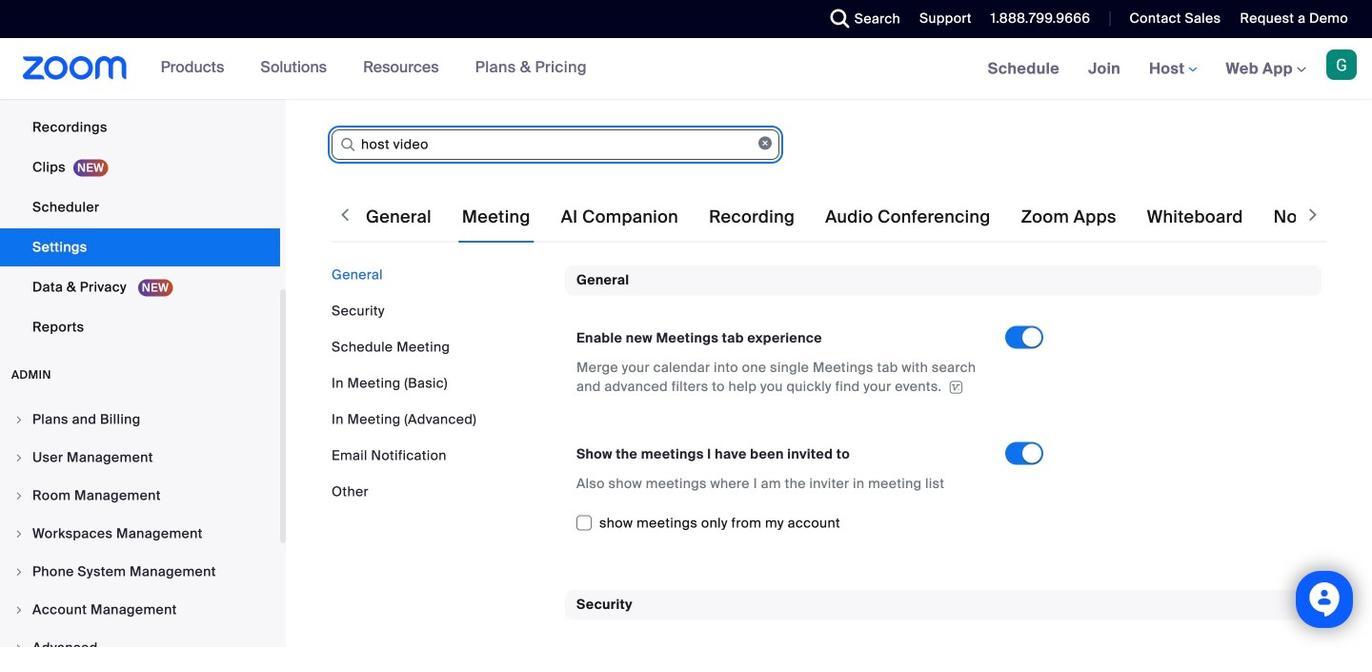 Task type: describe. For each thing, give the bounding box(es) containing it.
meetings navigation
[[973, 38, 1372, 101]]

1 menu item from the top
[[0, 402, 280, 438]]

5 menu item from the top
[[0, 555, 280, 591]]

6 menu item from the top
[[0, 593, 280, 629]]

general element
[[565, 266, 1322, 560]]

admin menu menu
[[0, 402, 280, 648]]

right image for 3rd menu item from the top of the the admin menu "menu"
[[13, 491, 25, 502]]

scroll left image
[[335, 206, 354, 225]]

4 right image from the top
[[13, 605, 25, 616]]

tabs of my account settings page tab list
[[362, 191, 1372, 244]]

right image for first menu item from the bottom
[[13, 643, 25, 648]]

security element
[[565, 591, 1322, 648]]

3 right image from the top
[[13, 567, 25, 578]]

profile picture image
[[1326, 50, 1357, 80]]



Task type: locate. For each thing, give the bounding box(es) containing it.
7 menu item from the top
[[0, 631, 280, 648]]

2 menu item from the top
[[0, 440, 280, 476]]

3 right image from the top
[[13, 643, 25, 648]]

zoom logo image
[[23, 56, 127, 80]]

2 right image from the top
[[13, 453, 25, 464]]

Search Settings text field
[[332, 130, 779, 160]]

1 right image from the top
[[13, 491, 25, 502]]

right image
[[13, 414, 25, 426], [13, 453, 25, 464], [13, 567, 25, 578], [13, 605, 25, 616]]

2 vertical spatial right image
[[13, 643, 25, 648]]

1 vertical spatial right image
[[13, 529, 25, 540]]

3 menu item from the top
[[0, 478, 280, 515]]

menu bar
[[332, 266, 551, 502]]

2 right image from the top
[[13, 529, 25, 540]]

0 vertical spatial right image
[[13, 491, 25, 502]]

right image for fourth menu item from the bottom
[[13, 529, 25, 540]]

menu item
[[0, 402, 280, 438], [0, 440, 280, 476], [0, 478, 280, 515], [0, 516, 280, 553], [0, 555, 280, 591], [0, 593, 280, 629], [0, 631, 280, 648]]

right image
[[13, 491, 25, 502], [13, 529, 25, 540], [13, 643, 25, 648]]

product information navigation
[[146, 38, 601, 99]]

personal menu menu
[[0, 0, 280, 349]]

4 menu item from the top
[[0, 516, 280, 553]]

banner
[[0, 38, 1372, 101]]

1 right image from the top
[[13, 414, 25, 426]]

scroll right image
[[1303, 206, 1323, 225]]

side navigation navigation
[[0, 0, 286, 648]]



Task type: vqa. For each thing, say whether or not it's contained in the screenshot.
menu bar
yes



